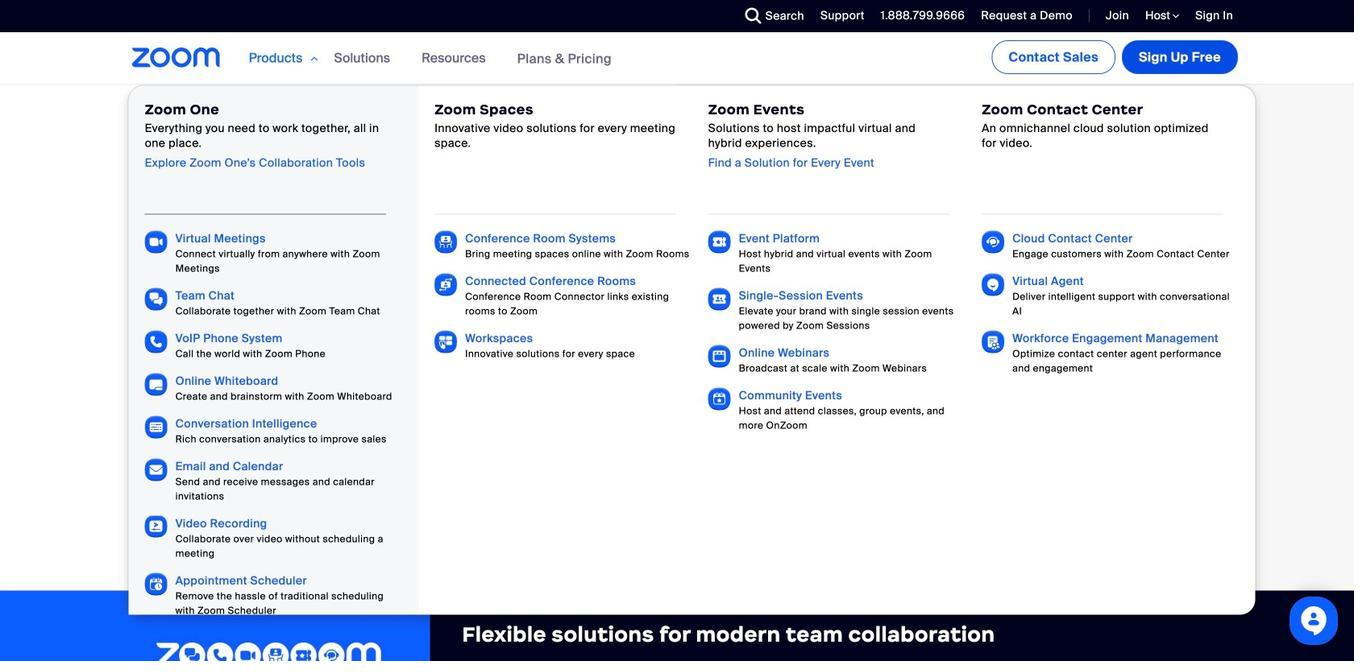Task type: vqa. For each thing, say whether or not it's contained in the screenshot.
UPGRADE TODAY link
no



Task type: locate. For each thing, give the bounding box(es) containing it.
team chat image
[[145, 288, 167, 311]]

community events image
[[708, 388, 731, 411]]

banner
[[113, 32, 1256, 662]]

workforce engagement management image
[[982, 331, 1004, 353]]

zoom unified communication platform image
[[156, 643, 382, 662]]

main content
[[0, 32, 1354, 662]]

voip phone system image
[[145, 331, 167, 353]]

zoom logo image
[[132, 48, 221, 68]]

virtual meetings image
[[145, 231, 167, 254]]

virtual agent image
[[982, 274, 1004, 296]]

workspaces image
[[435, 331, 457, 353]]

conference room systems image
[[435, 231, 457, 254]]

appointment scheduler image
[[145, 574, 167, 596]]

video recording image
[[145, 516, 167, 539]]



Task type: describe. For each thing, give the bounding box(es) containing it.
online whiteboard image
[[145, 374, 167, 396]]

product information navigation
[[128, 32, 1256, 662]]

connected conference rooms image
[[435, 274, 457, 296]]

conversation intelligence image
[[145, 416, 167, 439]]

single-session events image
[[708, 288, 731, 311]]

meetings navigation
[[989, 32, 1241, 77]]

event platform image
[[708, 231, 731, 254]]

online webinars image
[[708, 345, 731, 368]]

zoom interface icon image
[[689, 200, 1008, 329]]

cloud contact center image
[[982, 231, 1004, 254]]

email calendar image
[[145, 459, 167, 482]]



